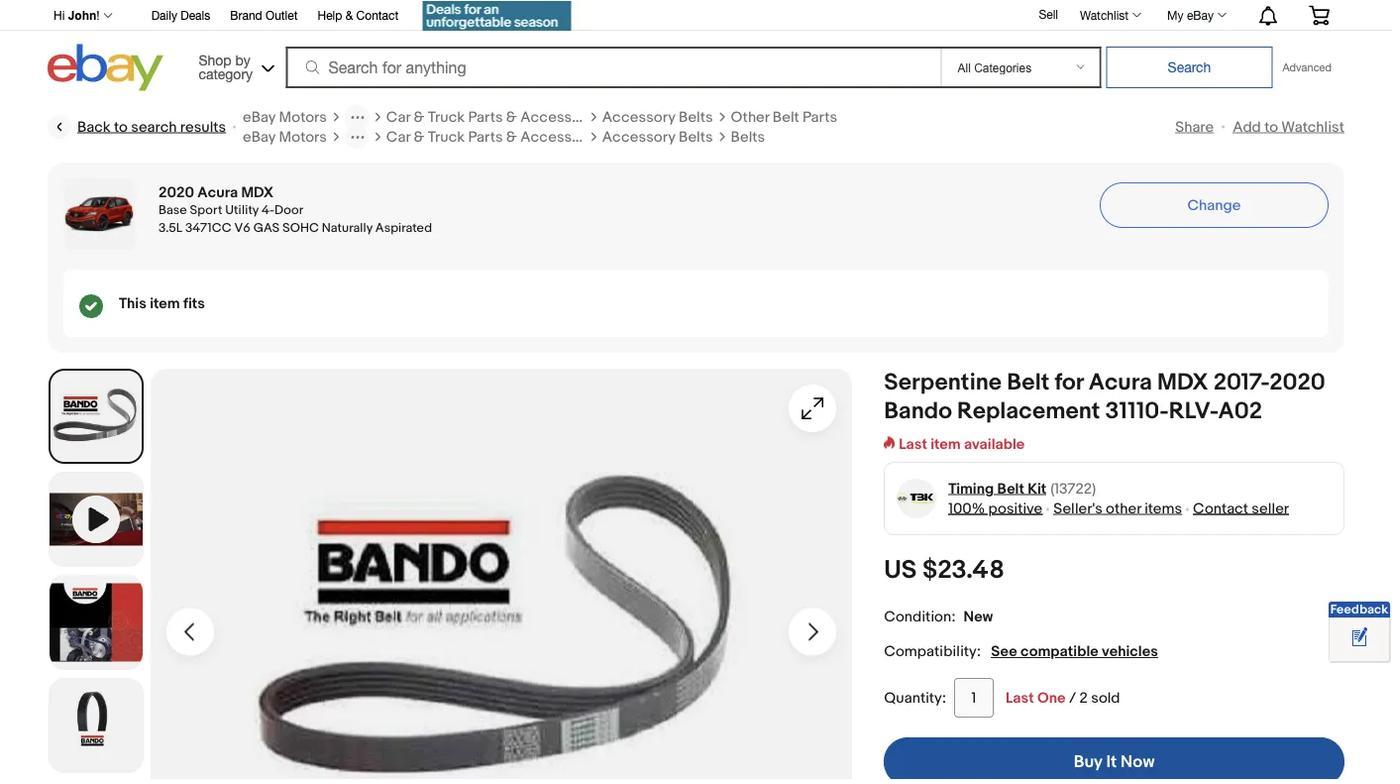 Task type: vqa. For each thing, say whether or not it's contained in the screenshot.
"$99+" on the right of the page
no



Task type: locate. For each thing, give the bounding box(es) containing it.
belts for other belt parts
[[679, 108, 713, 126]]

1 horizontal spatial watchlist
[[1282, 118, 1345, 136]]

3471cc
[[185, 220, 232, 235]]

2 truck from the top
[[428, 128, 465, 146]]

1 accessory from the top
[[603, 108, 676, 126]]

2 accessory belts link from the top
[[603, 127, 713, 147]]

$23.48
[[923, 555, 1005, 586]]

brand outlet
[[230, 8, 298, 22]]

this
[[119, 294, 147, 312]]

ebay down category
[[243, 108, 276, 126]]

belt for serpentine
[[1008, 369, 1050, 397]]

back
[[77, 118, 111, 136]]

1 horizontal spatial contact
[[1194, 500, 1249, 518]]

belt right "other"
[[773, 108, 800, 126]]

shop by category banner
[[43, 0, 1345, 96]]

contact seller link
[[1194, 500, 1290, 518]]

hi john !
[[54, 9, 100, 22]]

see
[[992, 643, 1018, 661]]

None submit
[[1107, 47, 1273, 88]]

1 vertical spatial item
[[931, 435, 961, 453]]

items
[[1145, 500, 1183, 518]]

sohc
[[283, 220, 319, 235]]

sold
[[1092, 689, 1121, 707]]

truck for other belt parts
[[428, 108, 465, 126]]

1 ebay motors link from the top
[[243, 107, 327, 127]]

0 vertical spatial watchlist
[[1081, 8, 1129, 22]]

item
[[150, 294, 180, 312], [931, 435, 961, 453]]

2 to from the left
[[1265, 118, 1279, 136]]

1 vertical spatial ebay
[[243, 108, 276, 126]]

1 vertical spatial accessories
[[521, 128, 606, 146]]

aspirated
[[376, 220, 432, 235]]

buy it now
[[1074, 752, 1155, 772]]

0 horizontal spatial watchlist
[[1081, 8, 1129, 22]]

last down bando
[[899, 435, 928, 453]]

share button
[[1176, 118, 1215, 136]]

daily
[[151, 8, 177, 22]]

ebay motors
[[243, 108, 327, 126], [243, 128, 327, 146]]

compatible
[[1021, 643, 1099, 661]]

1 horizontal spatial item
[[931, 435, 961, 453]]

bando
[[884, 397, 953, 425]]

2020 up base
[[159, 183, 194, 201]]

serpentine belt for acura mdx 2017-2020 bando replacement 31110-rlv-a02
[[884, 369, 1326, 425]]

0 vertical spatial car
[[387, 108, 411, 126]]

2
[[1080, 689, 1088, 707]]

add
[[1234, 118, 1262, 136]]

1 vertical spatial acura
[[1089, 369, 1153, 397]]

contact inside 'account' navigation
[[357, 8, 399, 22]]

0 vertical spatial item
[[150, 294, 180, 312]]

0 vertical spatial acura
[[198, 183, 238, 201]]

1 horizontal spatial to
[[1265, 118, 1279, 136]]

other belt parts
[[731, 108, 838, 126]]

1 vertical spatial watchlist
[[1282, 118, 1345, 136]]

ebay motors link for belts
[[243, 127, 327, 147]]

help
[[318, 8, 342, 22]]

0 horizontal spatial to
[[114, 118, 128, 136]]

acura
[[198, 183, 238, 201], [1089, 369, 1153, 397]]

2 car & truck parts & accessories link from the top
[[387, 127, 606, 147]]

change
[[1188, 196, 1242, 214]]

seller's
[[1054, 500, 1103, 518]]

sell link
[[1031, 7, 1068, 21]]

0 vertical spatial mdx
[[241, 183, 274, 201]]

ebay motors down by
[[243, 108, 327, 126]]

1 vertical spatial accessory
[[603, 128, 676, 146]]

us $23.48
[[884, 555, 1005, 586]]

your shopping cart image
[[1309, 5, 1332, 25]]

belts left "other"
[[679, 108, 713, 126]]

ebay motors link up door
[[243, 127, 327, 147]]

0 vertical spatial ebay motors
[[243, 108, 327, 126]]

0 vertical spatial ebay
[[1188, 8, 1215, 22]]

1 ebay motors from the top
[[243, 108, 327, 126]]

2 ebay motors from the top
[[243, 128, 327, 146]]

contact left seller on the right bottom of the page
[[1194, 500, 1249, 518]]

2 accessory from the top
[[603, 128, 676, 146]]

1 horizontal spatial mdx
[[1158, 369, 1209, 397]]

watchlist right sell
[[1081, 8, 1129, 22]]

door
[[275, 202, 304, 218]]

2 accessories from the top
[[521, 128, 606, 146]]

0 vertical spatial last
[[899, 435, 928, 453]]

to right add
[[1265, 118, 1279, 136]]

1 accessory belts link from the top
[[603, 107, 713, 127]]

0 vertical spatial accessory
[[603, 108, 676, 126]]

1 car from the top
[[387, 108, 411, 126]]

motors for belts
[[279, 128, 327, 146]]

acura inside 2020 acura mdx base sport utility 4-door 3.5l 3471cc v6 gas sohc naturally aspirated
[[198, 183, 238, 201]]

car & truck parts & accessories link
[[387, 107, 606, 127], [387, 127, 606, 147]]

0 horizontal spatial mdx
[[241, 183, 274, 201]]

sport
[[190, 202, 222, 218]]

belt left for
[[1008, 369, 1050, 397]]

acura right for
[[1089, 369, 1153, 397]]

replacement
[[958, 397, 1101, 425]]

picture 3 of 4 image
[[50, 679, 143, 772]]

2 ebay motors link from the top
[[243, 127, 327, 147]]

1 vertical spatial 2020
[[1270, 369, 1326, 397]]

0 horizontal spatial acura
[[198, 183, 238, 201]]

ebay motors link down by
[[243, 107, 327, 127]]

0 vertical spatial contact
[[357, 8, 399, 22]]

watchlist
[[1081, 8, 1129, 22], [1282, 118, 1345, 136]]

2020 inside serpentine belt for acura mdx 2017-2020 bando replacement 31110-rlv-a02
[[1270, 369, 1326, 397]]

last for last one / 2 sold
[[1006, 689, 1035, 707]]

one
[[1038, 689, 1066, 707]]

parts for other belt parts
[[468, 108, 503, 126]]

1 car & truck parts & accessories accessory belts from the top
[[387, 108, 713, 126]]

shop by category button
[[190, 44, 279, 87]]

to right back
[[114, 118, 128, 136]]

ebay right my
[[1188, 8, 1215, 22]]

0 horizontal spatial contact
[[357, 8, 399, 22]]

1 vertical spatial car & truck parts & accessories accessory belts
[[387, 128, 713, 146]]

accessories
[[521, 108, 606, 126], [521, 128, 606, 146]]

1 vertical spatial mdx
[[1158, 369, 1209, 397]]

0 vertical spatial belt
[[773, 108, 800, 126]]

0 vertical spatial motors
[[279, 108, 327, 126]]

1 car & truck parts & accessories link from the top
[[387, 107, 606, 127]]

1 vertical spatial truck
[[428, 128, 465, 146]]

motors
[[279, 108, 327, 126], [279, 128, 327, 146]]

ebay
[[1188, 8, 1215, 22], [243, 108, 276, 126], [243, 128, 276, 146]]

item left fits
[[150, 294, 180, 312]]

vehicles
[[1103, 643, 1159, 661]]

ebay inside 'account' navigation
[[1188, 8, 1215, 22]]

ebay right results
[[243, 128, 276, 146]]

watchlist link
[[1070, 3, 1151, 27]]

ebay motors for other belt parts
[[243, 108, 327, 126]]

category
[[199, 65, 253, 82]]

mdx inside serpentine belt for acura mdx 2017-2020 bando replacement 31110-rlv-a02
[[1158, 369, 1209, 397]]

watchlist down advanced link
[[1282, 118, 1345, 136]]

car & truck parts & accessories link for other belt parts
[[387, 107, 606, 127]]

&
[[346, 8, 353, 22], [414, 108, 425, 126], [506, 108, 517, 126], [414, 128, 425, 146], [506, 128, 517, 146]]

1 vertical spatial ebay motors
[[243, 128, 327, 146]]

acura up sport
[[198, 183, 238, 201]]

last
[[899, 435, 928, 453], [1006, 689, 1035, 707]]

item inside 'region'
[[150, 294, 180, 312]]

other
[[1107, 500, 1142, 518]]

item down bando
[[931, 435, 961, 453]]

100% positive
[[949, 500, 1043, 518]]

2020 right a02
[[1270, 369, 1326, 397]]

0 vertical spatial accessories
[[521, 108, 606, 126]]

ebay for other belt parts
[[243, 108, 276, 126]]

mdx
[[241, 183, 274, 201], [1158, 369, 1209, 397]]

ebay for belts
[[243, 128, 276, 146]]

new
[[964, 608, 994, 626]]

1 to from the left
[[114, 118, 128, 136]]

results
[[180, 118, 226, 136]]

quantity:
[[884, 689, 947, 707]]

condition:
[[884, 608, 956, 626]]

contact
[[357, 8, 399, 22], [1194, 500, 1249, 518]]

belt up positive
[[998, 480, 1025, 498]]

accessory for belts
[[603, 128, 676, 146]]

compatibility:
[[884, 643, 981, 661]]

accessory for other belt parts
[[603, 108, 676, 126]]

mdx up 4-
[[241, 183, 274, 201]]

car & truck parts & accessories accessory belts for belts
[[387, 128, 713, 146]]

accessory belts link
[[603, 107, 713, 127], [603, 127, 713, 147]]

utility
[[225, 202, 259, 218]]

belt inside serpentine belt for acura mdx 2017-2020 bando replacement 31110-rlv-a02
[[1008, 369, 1050, 397]]

0 vertical spatial 2020
[[159, 183, 194, 201]]

2 car & truck parts & accessories accessory belts from the top
[[387, 128, 713, 146]]

belts for belts
[[679, 128, 713, 146]]

2 vertical spatial belt
[[998, 480, 1025, 498]]

0 horizontal spatial item
[[150, 294, 180, 312]]

car & truck parts & accessories accessory belts
[[387, 108, 713, 126], [387, 128, 713, 146]]

1 horizontal spatial last
[[1006, 689, 1035, 707]]

1 vertical spatial motors
[[279, 128, 327, 146]]

brand
[[230, 8, 262, 22]]

1 horizontal spatial acura
[[1089, 369, 1153, 397]]

0 vertical spatial car & truck parts & accessories accessory belts
[[387, 108, 713, 126]]

2 vertical spatial ebay
[[243, 128, 276, 146]]

2 car from the top
[[387, 128, 411, 146]]

last for last item available
[[899, 435, 928, 453]]

0 vertical spatial truck
[[428, 108, 465, 126]]

mdx left 2017-
[[1158, 369, 1209, 397]]

daily deals
[[151, 8, 210, 22]]

0 horizontal spatial last
[[899, 435, 928, 453]]

my ebay link
[[1157, 3, 1236, 27]]

belts link
[[731, 127, 765, 147]]

buy
[[1074, 752, 1103, 772]]

contact right help
[[357, 8, 399, 22]]

1 horizontal spatial 2020
[[1270, 369, 1326, 397]]

1 truck from the top
[[428, 108, 465, 126]]

1 accessories from the top
[[521, 108, 606, 126]]

last left one
[[1006, 689, 1035, 707]]

truck for belts
[[428, 128, 465, 146]]

0 horizontal spatial 2020
[[159, 183, 194, 201]]

to for back
[[114, 118, 128, 136]]

parts for belts
[[468, 128, 503, 146]]

car & truck parts & accessories accessory belts for other belt parts
[[387, 108, 713, 126]]

1 vertical spatial last
[[1006, 689, 1035, 707]]

ebay motors up door
[[243, 128, 327, 146]]

item for last
[[931, 435, 961, 453]]

1 vertical spatial belt
[[1008, 369, 1050, 397]]

truck
[[428, 108, 465, 126], [428, 128, 465, 146]]

1 vertical spatial car
[[387, 128, 411, 146]]

belts left 'belts' link
[[679, 128, 713, 146]]

belt
[[773, 108, 800, 126], [1008, 369, 1050, 397], [998, 480, 1025, 498]]

2 motors from the top
[[279, 128, 327, 146]]

& inside help & contact link
[[346, 8, 353, 22]]

this item fits region
[[63, 270, 1330, 337]]

1 motors from the top
[[279, 108, 327, 126]]

/
[[1070, 689, 1077, 707]]



Task type: describe. For each thing, give the bounding box(es) containing it.
back to search results link
[[48, 115, 226, 139]]

watchlist inside 'account' navigation
[[1081, 8, 1129, 22]]

help & contact
[[318, 8, 399, 22]]

positive
[[989, 500, 1043, 518]]

fits
[[183, 294, 205, 312]]

accessory belts link for other belt parts
[[603, 107, 713, 127]]

seller's other items link
[[1054, 500, 1183, 518]]

100%
[[949, 500, 986, 518]]

share
[[1176, 118, 1215, 136]]

2020 acura mdx base sport utility 4-door 3.5l 3471cc v6 gas sohc naturally aspirated
[[159, 183, 432, 235]]

serpentine belt for acura mdx 2017-2020 bando replacement 31110-rlv-a02 - picture 1 of 4 image
[[151, 369, 853, 780]]

add to watchlist link
[[1234, 118, 1345, 136]]

rlv-
[[1170, 397, 1219, 425]]

by
[[235, 52, 251, 68]]

car for other belt parts
[[387, 108, 411, 126]]

last one / 2 sold
[[1006, 689, 1121, 707]]

see compatible vehicles link
[[992, 643, 1159, 661]]

motors for other belt parts
[[279, 108, 327, 126]]

a02
[[1219, 397, 1263, 425]]

shop
[[199, 52, 232, 68]]

video 1 of 1 image
[[50, 473, 143, 566]]

buy it now link
[[884, 738, 1345, 780]]

daily deals link
[[151, 5, 210, 27]]

1 vertical spatial contact
[[1194, 500, 1249, 518]]

v6
[[234, 220, 251, 235]]

for
[[1055, 369, 1084, 397]]

my ebay
[[1168, 8, 1215, 22]]

account navigation
[[43, 0, 1345, 33]]

serpentine
[[884, 369, 1002, 397]]

timing
[[949, 480, 995, 498]]

ebay motors link for other belt parts
[[243, 107, 327, 127]]

belt for other
[[773, 108, 800, 126]]

base
[[159, 202, 187, 218]]

(13722)
[[1051, 480, 1097, 498]]

other
[[731, 108, 770, 126]]

accessory belts link for belts
[[603, 127, 713, 147]]

3.5l
[[159, 220, 183, 235]]

outlet
[[266, 8, 298, 22]]

john
[[68, 9, 97, 22]]

naturally
[[322, 220, 373, 235]]

item for this
[[150, 294, 180, 312]]

acura inside serpentine belt for acura mdx 2017-2020 bando replacement 31110-rlv-a02
[[1089, 369, 1153, 397]]

mdx inside 2020 acura mdx base sport utility 4-door 3.5l 3471cc v6 gas sohc naturally aspirated
[[241, 183, 274, 201]]

deals
[[181, 8, 210, 22]]

other belt parts link
[[731, 107, 838, 127]]

100% positive link
[[949, 500, 1043, 518]]

change button
[[1101, 182, 1330, 228]]

add to watchlist
[[1234, 118, 1345, 136]]

timing belt kit link
[[949, 479, 1047, 499]]

ebay motors for belts
[[243, 128, 327, 146]]

my
[[1168, 8, 1184, 22]]

Search for anything text field
[[289, 49, 937, 86]]

advanced
[[1283, 61, 1332, 74]]

kit
[[1028, 480, 1047, 498]]

31110-
[[1106, 397, 1170, 425]]

!
[[97, 9, 100, 22]]

picture 1 of 4 image
[[51, 371, 142, 462]]

search
[[131, 118, 177, 136]]

back to search results
[[77, 118, 226, 136]]

timing belt kit image
[[897, 478, 938, 519]]

car for belts
[[387, 128, 411, 146]]

4-
[[262, 202, 275, 218]]

this item fits
[[119, 294, 205, 312]]

picture 2 of 4 image
[[50, 576, 143, 669]]

accessories for belts
[[521, 128, 606, 146]]

2020 inside 2020 acura mdx base sport utility 4-door 3.5l 3471cc v6 gas sohc naturally aspirated
[[159, 183, 194, 201]]

feedback
[[1331, 602, 1389, 618]]

hi
[[54, 9, 65, 22]]

none submit inside 'shop by category' banner
[[1107, 47, 1273, 88]]

seller
[[1253, 500, 1290, 518]]

us
[[884, 555, 917, 586]]

advanced link
[[1273, 48, 1342, 87]]

condition: new
[[884, 608, 994, 626]]

belt for timing
[[998, 480, 1025, 498]]

sell
[[1039, 7, 1059, 21]]

timing belt kit (13722)
[[949, 480, 1097, 498]]

gas
[[253, 220, 280, 235]]

seller's other items
[[1054, 500, 1183, 518]]

help & contact link
[[318, 5, 399, 27]]

last item available
[[899, 435, 1025, 453]]

car & truck parts & accessories link for belts
[[387, 127, 606, 147]]

see compatible vehicles
[[992, 643, 1159, 661]]

now
[[1121, 752, 1155, 772]]

accessories for other belt parts
[[521, 108, 606, 126]]

get an extra 20% off image
[[423, 1, 571, 31]]

2017-
[[1214, 369, 1270, 397]]

belts down "other"
[[731, 128, 765, 146]]

brand outlet link
[[230, 5, 298, 27]]

available
[[965, 435, 1025, 453]]

Quantity: text field
[[955, 678, 994, 718]]

shop by category
[[199, 52, 253, 82]]

to for add
[[1265, 118, 1279, 136]]



